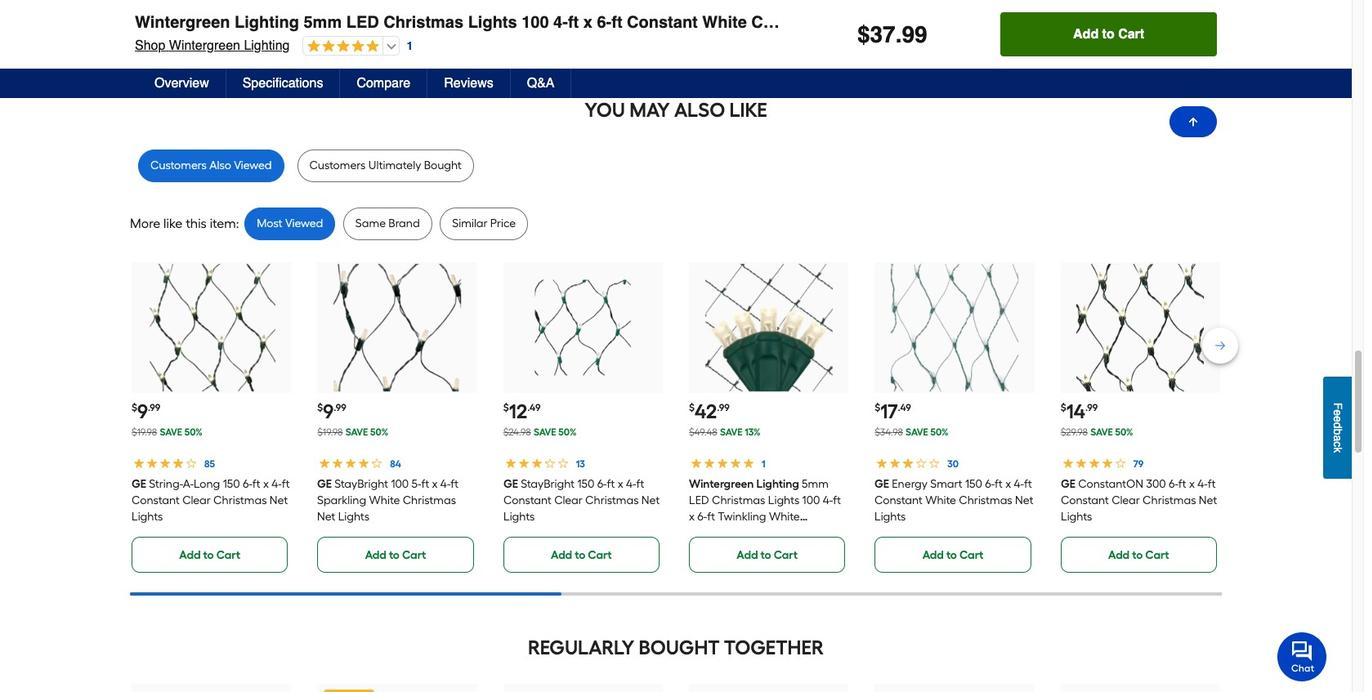 Task type: vqa. For each thing, say whether or not it's contained in the screenshot.
the Lighting in 42 list item
yes



Task type: locate. For each thing, give the bounding box(es) containing it.
50% inside 12 list item
[[558, 427, 577, 438]]

5 stars image
[[304, 39, 380, 55]]

to
[[203, 27, 214, 41], [389, 27, 400, 41], [575, 27, 585, 41], [761, 27, 771, 41], [946, 27, 957, 41], [1132, 27, 1143, 41], [1102, 27, 1115, 42], [203, 548, 214, 562], [389, 548, 400, 562], [575, 548, 585, 562], [761, 548, 771, 562], [946, 548, 957, 562], [1132, 548, 1143, 562]]

2 horizontal spatial 100
[[802, 494, 820, 508]]

white inside energy smart 150 6-ft x 4-ft constant white christmas net lights
[[926, 494, 956, 508]]

0 horizontal spatial $ 9 .99
[[132, 400, 160, 423]]

2 vertical spatial wintergreen
[[689, 477, 754, 491]]

lights
[[468, 13, 517, 32], [867, 13, 916, 32], [768, 494, 800, 508], [132, 510, 163, 524], [338, 510, 370, 524], [503, 510, 535, 524], [875, 510, 906, 524], [1061, 510, 1092, 524], [766, 526, 798, 540]]

37
[[870, 21, 896, 47]]

1 add to cart list item from the left
[[875, 0, 1034, 51]]

1
[[407, 39, 413, 52]]

2 vertical spatial lighting
[[756, 477, 799, 491]]

1 9 list item from the left
[[132, 262, 291, 573]]

$ inside $ 12 .49
[[503, 402, 509, 414]]

save inside 14 list item
[[1090, 427, 1113, 438]]

.99 for constanton 300 6-ft x 4-ft constant clear christmas net lights
[[1085, 402, 1098, 414]]

christmas inside constanton 300 6-ft x 4-ft constant clear christmas net lights
[[1142, 494, 1196, 508]]

x inside 5mm led christmas lights 100 4-ft x 6-ft twinkling white christmas net lights energy star
[[689, 510, 695, 524]]

lighting for wintergreen lighting
[[756, 477, 799, 491]]

1 horizontal spatial clear
[[554, 494, 582, 508]]

4- inside constanton 300 6-ft x 4-ft constant clear christmas net lights
[[1197, 477, 1207, 491]]

2 9 list item from the left
[[317, 262, 477, 573]]

$ inside $ 17 .49
[[875, 402, 881, 414]]

1 customers from the left
[[150, 159, 207, 172]]

1 vertical spatial energy
[[800, 526, 842, 540]]

constant inside energy smart 150 6-ft x 4-ft constant white christmas net lights
[[875, 494, 923, 508]]

6 save from the left
[[1090, 427, 1113, 438]]

save for smart
[[906, 427, 928, 438]]

1 horizontal spatial $ 9 .99
[[317, 400, 346, 423]]

1 horizontal spatial 9 list item
[[317, 262, 477, 573]]

1 staybright from the left
[[335, 477, 389, 491]]

cart inside 17 list item
[[960, 548, 983, 562]]

2 .49 from the left
[[898, 402, 911, 414]]

save up 'string-'
[[160, 427, 182, 438]]

viewed
[[234, 159, 272, 172], [285, 217, 323, 230]]

3 ge from the left
[[503, 477, 518, 491]]

3 50% from the left
[[558, 427, 577, 438]]

constanton
[[1078, 477, 1143, 491]]

$19.98 save 50% up sparkling
[[317, 427, 388, 438]]

lighting up "specifications" at left
[[244, 38, 290, 53]]

lights inside staybright 100 5-ft x 4-ft sparkling white christmas net lights
[[338, 510, 370, 524]]

staybright
[[335, 477, 389, 491], [521, 477, 574, 491]]

save inside 17 list item
[[906, 427, 928, 438]]

1 clear from the left
[[182, 494, 211, 508]]

2 clear from the left
[[554, 494, 582, 508]]

4- inside 5mm led christmas lights 100 4-ft x 6-ft twinkling white christmas net lights energy star
[[823, 494, 833, 508]]

staybright inside staybright 100 5-ft x 4-ft sparkling white christmas net lights
[[335, 477, 389, 491]]

$29.98
[[1061, 427, 1088, 438]]

save
[[160, 427, 182, 438], [345, 427, 368, 438], [534, 427, 556, 438], [720, 427, 743, 438], [906, 427, 928, 438], [1090, 427, 1113, 438]]

0 horizontal spatial energy
[[800, 526, 842, 540]]

3 save from the left
[[534, 427, 556, 438]]

clear for 14
[[1111, 494, 1140, 508]]

e
[[1331, 410, 1345, 416], [1331, 416, 1345, 423]]

$19.98 save 50%
[[132, 427, 203, 438], [317, 427, 388, 438]]

0 horizontal spatial 150
[[223, 477, 240, 491]]

c
[[1331, 442, 1345, 447]]

50%
[[184, 427, 203, 438], [370, 427, 388, 438], [558, 427, 577, 438], [930, 427, 949, 438], [1115, 427, 1133, 438]]

.99
[[148, 402, 160, 414], [334, 402, 346, 414], [717, 402, 730, 414], [1085, 402, 1098, 414]]

$ 17 .49
[[875, 400, 911, 423]]

add to cart inside 17 list item
[[922, 548, 983, 562]]

save for a-
[[160, 427, 182, 438]]

3 clear from the left
[[1111, 494, 1140, 508]]

1 horizontal spatial viewed
[[285, 217, 323, 230]]

17 list item
[[875, 262, 1034, 573]]

0 horizontal spatial 9 list item
[[132, 262, 291, 573]]

staybright up sparkling
[[335, 477, 389, 491]]

1 .49 from the left
[[527, 402, 541, 414]]

staybright inside staybright 150 6-ft x 4-ft constant clear christmas net lights
[[521, 477, 574, 491]]

1 50% from the left
[[184, 427, 203, 438]]

4 save from the left
[[720, 427, 743, 438]]

2 horizontal spatial 150
[[965, 477, 983, 491]]

0 vertical spatial wintergreen
[[135, 13, 230, 32]]

.49 inside $ 12 .49
[[527, 402, 541, 414]]

1 horizontal spatial $19.98
[[317, 427, 343, 438]]

staybright for 12
[[521, 477, 574, 491]]

customers left ultimately
[[309, 159, 366, 172]]

2 $19.98 from the left
[[317, 427, 343, 438]]

specifications
[[242, 76, 323, 91]]

ge inside 12 list item
[[503, 477, 518, 491]]

$ inside the $ 14 .99
[[1061, 402, 1066, 414]]

1 horizontal spatial star
[[994, 13, 1037, 32]]

2 $19.98 save 50% from the left
[[317, 427, 388, 438]]

0 vertical spatial 100
[[522, 13, 549, 32]]

wintergreen inside 42 'list item'
[[689, 477, 754, 491]]

bought
[[424, 159, 462, 172]]

2 .99 from the left
[[334, 402, 346, 414]]

100 inside staybright 100 5-ft x 4-ft sparkling white christmas net lights
[[391, 477, 409, 491]]

0 horizontal spatial also
[[209, 159, 231, 172]]

christmas
[[384, 13, 464, 32], [751, 13, 831, 32], [213, 494, 267, 508], [403, 494, 456, 508], [585, 494, 638, 508], [712, 494, 765, 508], [959, 494, 1013, 508], [1142, 494, 1196, 508], [689, 526, 742, 540]]

net
[[836, 13, 862, 32], [270, 494, 288, 508], [641, 494, 659, 508], [1015, 494, 1034, 508], [1199, 494, 1217, 508], [317, 510, 336, 524], [745, 526, 763, 540]]

add inside button
[[1073, 27, 1099, 42]]

50% for 300
[[1115, 427, 1133, 438]]

x
[[583, 13, 592, 32], [263, 477, 269, 491], [432, 477, 438, 491], [617, 477, 623, 491], [1006, 477, 1011, 491], [1189, 477, 1195, 491], [689, 510, 695, 524]]

staybright down "$24.98 save 50%"
[[521, 477, 574, 491]]

constant inside constanton 300 6-ft x 4-ft constant clear christmas net lights
[[1061, 494, 1109, 508]]

to inside 12 list item
[[575, 548, 585, 562]]

.49 up "$24.98 save 50%"
[[527, 402, 541, 414]]

1 save from the left
[[160, 427, 182, 438]]

overview
[[154, 76, 209, 91]]

2 $ 9 .99 from the left
[[317, 400, 346, 423]]

0 horizontal spatial viewed
[[234, 159, 272, 172]]

3 .99 from the left
[[717, 402, 730, 414]]

1 horizontal spatial .49
[[898, 402, 911, 414]]

staybright 100 5-ft x 4-ft sparkling white christmas net lights
[[317, 477, 459, 524]]

x inside staybright 100 5-ft x 4-ft sparkling white christmas net lights
[[432, 477, 438, 491]]

12 list item
[[503, 262, 663, 573]]

$ 9 .99
[[132, 400, 160, 423], [317, 400, 346, 423]]

$ 9 .99 for staybright
[[317, 400, 346, 423]]

50% for 150
[[558, 427, 577, 438]]

clear
[[182, 494, 211, 508], [554, 494, 582, 508], [1111, 494, 1140, 508]]

add to cart inside 42 'list item'
[[737, 548, 798, 562]]

1 $19.98 from the left
[[132, 427, 157, 438]]

0 vertical spatial led
[[346, 13, 379, 32]]

lighting inside 42 'list item'
[[756, 477, 799, 491]]

0 horizontal spatial .49
[[527, 402, 541, 414]]

2 ge from the left
[[317, 477, 332, 491]]

string-a-long 150 6-ft x 4-ft constant clear christmas net lights
[[132, 477, 290, 524]]

may
[[630, 98, 670, 122]]

star
[[994, 13, 1037, 32], [689, 543, 715, 557]]

3 150 from the left
[[965, 477, 983, 491]]

5mm up the 5 stars "image"
[[304, 13, 342, 32]]

sparkling
[[317, 494, 367, 508]]

$49.48 save 13%
[[689, 427, 761, 438]]

constant
[[627, 13, 698, 32], [132, 494, 180, 508], [503, 494, 551, 508], [875, 494, 923, 508], [1061, 494, 1109, 508]]

50% inside 14 list item
[[1115, 427, 1133, 438]]

save for 100
[[345, 427, 368, 438]]

$ 37 . 99
[[857, 21, 927, 47]]

4- inside staybright 150 6-ft x 4-ft constant clear christmas net lights
[[626, 477, 636, 491]]

$19.98
[[132, 427, 157, 438], [317, 427, 343, 438]]

1 9 from the left
[[137, 400, 148, 423]]

ge left 'string-'
[[132, 477, 146, 491]]

regularly bought together heading
[[130, 632, 1222, 664]]

clear down "$24.98 save 50%"
[[554, 494, 582, 508]]

50% up 'a-'
[[184, 427, 203, 438]]

ft
[[568, 13, 579, 32], [612, 13, 622, 32], [252, 477, 260, 491], [282, 477, 290, 491], [422, 477, 430, 491], [451, 477, 459, 491], [607, 477, 615, 491], [636, 477, 644, 491], [995, 477, 1003, 491], [1024, 477, 1032, 491], [1178, 477, 1186, 491], [1207, 477, 1215, 491], [833, 494, 841, 508], [707, 510, 715, 524]]

2 save from the left
[[345, 427, 368, 438]]

.99 for staybright 100 5-ft x 4-ft sparkling white christmas net lights
[[334, 402, 346, 414]]

star inside 5mm led christmas lights 100 4-ft x 6-ft twinkling white christmas net lights energy star
[[689, 543, 715, 557]]

$ inside $ 42 .99
[[689, 402, 695, 414]]

viewed right most
[[285, 217, 323, 230]]

wintergreen up overview button
[[169, 38, 240, 53]]

1 .99 from the left
[[148, 402, 160, 414]]

constanton 300 6-ft x 4-ft constant clear christmas net lights
[[1061, 477, 1217, 524]]

x inside energy smart 150 6-ft x 4-ft constant white christmas net lights
[[1006, 477, 1011, 491]]

add to cart list item
[[875, 0, 1034, 51], [1061, 0, 1220, 51]]

cart inside 14 list item
[[1145, 548, 1169, 562]]

50% right $34.98
[[930, 427, 949, 438]]

customers up like
[[150, 159, 207, 172]]

2 horizontal spatial clear
[[1111, 494, 1140, 508]]

1 horizontal spatial energy
[[920, 13, 989, 32]]

e up d
[[1331, 410, 1345, 416]]

1 $19.98 save 50% from the left
[[132, 427, 203, 438]]

lighting up "twinkling"
[[756, 477, 799, 491]]

q&a
[[527, 76, 555, 91]]

lighting
[[235, 13, 299, 32], [244, 38, 290, 53], [756, 477, 799, 491]]

q&a button
[[511, 69, 572, 98]]

clear down 'a-'
[[182, 494, 211, 508]]

1 e from the top
[[1331, 410, 1345, 416]]

100 inside 5mm led christmas lights 100 4-ft x 6-ft twinkling white christmas net lights energy star
[[802, 494, 820, 508]]

add inside 17 list item
[[922, 548, 944, 562]]

50% right $24.98 at bottom left
[[558, 427, 577, 438]]

.49 inside $ 17 .49
[[898, 402, 911, 414]]

wintergreen for wintergreen lighting
[[689, 477, 754, 491]]

led up the 5 stars "image"
[[346, 13, 379, 32]]

$19.98 up 'string-'
[[132, 427, 157, 438]]

.99 inside the $ 14 .99
[[1085, 402, 1098, 414]]

1 $ 9 .99 from the left
[[132, 400, 160, 423]]

1 150 from the left
[[223, 477, 240, 491]]

save right $29.98
[[1090, 427, 1113, 438]]

led
[[346, 13, 379, 32], [689, 494, 709, 508]]

save right $24.98 at bottom left
[[534, 427, 556, 438]]

4 50% from the left
[[930, 427, 949, 438]]

150
[[223, 477, 240, 491], [577, 477, 594, 491], [965, 477, 983, 491]]

0 vertical spatial energy
[[920, 13, 989, 32]]

0 horizontal spatial $19.98
[[132, 427, 157, 438]]

300
[[1146, 477, 1166, 491]]

5mm
[[304, 13, 342, 32], [802, 477, 829, 491]]

0 horizontal spatial star
[[689, 543, 715, 557]]

x inside string-a-long 150 6-ft x 4-ft constant clear christmas net lights
[[263, 477, 269, 491]]

d
[[1331, 423, 1345, 429]]

$24.98 save 50%
[[503, 427, 577, 438]]

1 horizontal spatial 5mm
[[802, 477, 829, 491]]

also left like
[[674, 98, 725, 122]]

5 ge from the left
[[1061, 477, 1075, 491]]

lights inside constanton 300 6-ft x 4-ft constant clear christmas net lights
[[1061, 510, 1092, 524]]

1 horizontal spatial 9
[[323, 400, 334, 423]]

4- inside energy smart 150 6-ft x 4-ft constant white christmas net lights
[[1014, 477, 1024, 491]]

cart inside button
[[1118, 27, 1144, 42]]

2 50% from the left
[[370, 427, 388, 438]]

led down the wintergreen lighting on the right bottom of the page
[[689, 494, 709, 508]]

x inside staybright 150 6-ft x 4-ft constant clear christmas net lights
[[617, 477, 623, 491]]

2 vertical spatial 100
[[802, 494, 820, 508]]

1 horizontal spatial 100
[[522, 13, 549, 32]]

ge down $24.98 at bottom left
[[503, 477, 518, 491]]

13%
[[745, 427, 761, 438]]

0 horizontal spatial clear
[[182, 494, 211, 508]]

9
[[137, 400, 148, 423], [323, 400, 334, 423]]

energy smart 150 6-ft x 4-ft constant white christmas net lights
[[875, 477, 1034, 524]]

same brand
[[355, 217, 420, 230]]

regularly bought together
[[528, 636, 824, 660]]

wintergreen up "twinkling"
[[689, 477, 754, 491]]

6-
[[597, 13, 612, 32], [243, 477, 252, 491], [597, 477, 607, 491], [985, 477, 995, 491], [1168, 477, 1178, 491], [697, 510, 707, 524]]

4 ge from the left
[[875, 477, 890, 491]]

save up sparkling
[[345, 427, 368, 438]]

.99 for 5mm led christmas lights 100 4-ft x 6-ft twinkling white christmas net lights energy star
[[717, 402, 730, 414]]

1 horizontal spatial customers
[[309, 159, 366, 172]]

1 horizontal spatial staybright
[[521, 477, 574, 491]]

9 list item
[[132, 262, 291, 573], [317, 262, 477, 573]]

0 horizontal spatial customers
[[150, 159, 207, 172]]

long
[[194, 477, 220, 491]]

lights inside string-a-long 150 6-ft x 4-ft constant clear christmas net lights
[[132, 510, 163, 524]]

save left '13%'
[[720, 427, 743, 438]]

1 vertical spatial lighting
[[244, 38, 290, 53]]

e up b
[[1331, 416, 1345, 423]]

0 vertical spatial 5mm
[[304, 13, 342, 32]]

add to cart link
[[132, 15, 288, 51], [317, 15, 474, 51], [503, 15, 660, 51], [689, 15, 845, 51], [875, 15, 1031, 51], [1061, 15, 1217, 51], [132, 537, 288, 573], [317, 537, 474, 573], [503, 537, 660, 573], [689, 537, 845, 573], [875, 537, 1031, 573], [1061, 537, 1217, 573]]

42
[[695, 400, 717, 423]]

white
[[702, 13, 747, 32], [369, 494, 400, 508], [926, 494, 956, 508], [769, 510, 800, 524]]

4- inside string-a-long 150 6-ft x 4-ft constant clear christmas net lights
[[272, 477, 282, 491]]

1 vertical spatial led
[[689, 494, 709, 508]]

5 save from the left
[[906, 427, 928, 438]]

ge string-a-long 150 6-ft x 4-ft constant clear christmas net lights image
[[148, 264, 275, 392]]

wintergreen up shop wintergreen lighting
[[135, 13, 230, 32]]

net inside 5mm led christmas lights 100 4-ft x 6-ft twinkling white christmas net lights energy star
[[745, 526, 763, 540]]

ge staybright 150 6-ft x 4-ft constant clear christmas net lights image
[[519, 264, 647, 392]]

ge energy smart 150 6-ft x 4-ft constant white christmas net lights image
[[891, 264, 1018, 392]]

save inside 12 list item
[[534, 427, 556, 438]]

christmas inside energy smart 150 6-ft x 4-ft constant white christmas net lights
[[959, 494, 1013, 508]]

ge inside 14 list item
[[1061, 477, 1075, 491]]

1 vertical spatial star
[[689, 543, 715, 557]]

$19.98 save 50% up 'string-'
[[132, 427, 203, 438]]

2 staybright from the left
[[521, 477, 574, 491]]

2 150 from the left
[[577, 477, 594, 491]]

6- inside string-a-long 150 6-ft x 4-ft constant clear christmas net lights
[[243, 477, 252, 491]]

0 vertical spatial also
[[674, 98, 725, 122]]

add to cart inside 12 list item
[[551, 548, 612, 562]]

0 horizontal spatial 100
[[391, 477, 409, 491]]

0 horizontal spatial add to cart list item
[[875, 0, 1034, 51]]

0 vertical spatial lighting
[[235, 13, 299, 32]]

add to cart link inside 14 list item
[[1061, 537, 1217, 573]]

overview button
[[138, 69, 226, 98]]

$19.98 for string-
[[132, 427, 157, 438]]

4-
[[553, 13, 568, 32], [272, 477, 282, 491], [441, 477, 451, 491], [626, 477, 636, 491], [1014, 477, 1024, 491], [1197, 477, 1207, 491], [823, 494, 833, 508]]

2 9 from the left
[[323, 400, 334, 423]]

save inside 42 'list item'
[[720, 427, 743, 438]]

50% up staybright 100 5-ft x 4-ft sparkling white christmas net lights
[[370, 427, 388, 438]]

save right $34.98
[[906, 427, 928, 438]]

1 horizontal spatial add to cart list item
[[1061, 0, 1220, 51]]

150 inside energy smart 150 6-ft x 4-ft constant white christmas net lights
[[965, 477, 983, 491]]

1 vertical spatial 100
[[391, 477, 409, 491]]

ge inside 17 list item
[[875, 477, 890, 491]]

.49 up "$34.98 save 50%"
[[898, 402, 911, 414]]

5 50% from the left
[[1115, 427, 1133, 438]]

50% inside 17 list item
[[930, 427, 949, 438]]

also up item
[[209, 159, 231, 172]]

2 customers from the left
[[309, 159, 366, 172]]

0 vertical spatial viewed
[[234, 159, 272, 172]]

6- inside constanton 300 6-ft x 4-ft constant clear christmas net lights
[[1168, 477, 1178, 491]]

led inside 5mm led christmas lights 100 4-ft x 6-ft twinkling white christmas net lights energy star
[[689, 494, 709, 508]]

1 horizontal spatial led
[[689, 494, 709, 508]]

$
[[857, 21, 870, 47], [132, 402, 137, 414], [317, 402, 323, 414], [503, 402, 509, 414], [689, 402, 695, 414], [875, 402, 881, 414], [1061, 402, 1066, 414]]

50% for smart
[[930, 427, 949, 438]]

ge constanton 300 6-ft x 4-ft constant clear christmas net lights image
[[1077, 264, 1204, 392]]

ge left energy
[[875, 477, 890, 491]]

clear inside constanton 300 6-ft x 4-ft constant clear christmas net lights
[[1111, 494, 1140, 508]]

1 horizontal spatial $19.98 save 50%
[[317, 427, 388, 438]]

1 horizontal spatial 150
[[577, 477, 594, 491]]

0 horizontal spatial staybright
[[335, 477, 389, 491]]

cart
[[216, 27, 240, 41], [402, 27, 426, 41], [588, 27, 612, 41], [774, 27, 798, 41], [960, 27, 983, 41], [1145, 27, 1169, 41], [1118, 27, 1144, 42], [216, 548, 240, 562], [402, 548, 426, 562], [588, 548, 612, 562], [774, 548, 798, 562], [960, 548, 983, 562], [1145, 548, 1169, 562]]

item
[[210, 216, 236, 231]]

ge left 'constanton'
[[1061, 477, 1075, 491]]

$19.98 up sparkling
[[317, 427, 343, 438]]

ge staybright 100 5-ft x 4-ft sparkling white christmas net lights image
[[333, 264, 461, 392]]

0 horizontal spatial led
[[346, 13, 379, 32]]

wintergreen lighting 5mm led christmas lights 100 4-ft x 6-ft twinkling white christmas net lights energy star image
[[705, 264, 833, 392]]

clear down 'constanton'
[[1111, 494, 1140, 508]]

ge up sparkling
[[317, 477, 332, 491]]

to inside 42 'list item'
[[761, 548, 771, 562]]

4 .99 from the left
[[1085, 402, 1098, 414]]

add to cart
[[179, 27, 240, 41], [365, 27, 426, 41], [551, 27, 612, 41], [737, 27, 798, 41], [922, 27, 983, 41], [1108, 27, 1169, 41], [1073, 27, 1144, 42], [179, 548, 240, 562], [365, 548, 426, 562], [551, 548, 612, 562], [737, 548, 798, 562], [922, 548, 983, 562], [1108, 548, 1169, 562]]

0 horizontal spatial 9
[[137, 400, 148, 423]]

.99 inside $ 42 .99
[[717, 402, 730, 414]]

add to cart button
[[1001, 12, 1217, 56]]

50% right $29.98
[[1115, 427, 1133, 438]]

viewed up :
[[234, 159, 272, 172]]

clear inside staybright 150 6-ft x 4-ft constant clear christmas net lights
[[554, 494, 582, 508]]

add
[[179, 27, 201, 41], [365, 27, 386, 41], [551, 27, 572, 41], [737, 27, 758, 41], [922, 27, 944, 41], [1108, 27, 1130, 41], [1073, 27, 1099, 42], [179, 548, 201, 562], [365, 548, 386, 562], [551, 548, 572, 562], [737, 548, 758, 562], [922, 548, 944, 562], [1108, 548, 1130, 562]]

5mm right the wintergreen lighting on the right bottom of the page
[[802, 477, 829, 491]]

lighting up shop wintergreen lighting
[[235, 13, 299, 32]]

also
[[674, 98, 725, 122], [209, 159, 231, 172]]

1 ge from the left
[[132, 477, 146, 491]]

regularly
[[528, 636, 634, 660]]

0 horizontal spatial $19.98 save 50%
[[132, 427, 203, 438]]

4- inside staybright 100 5-ft x 4-ft sparkling white christmas net lights
[[441, 477, 451, 491]]

wintergreen
[[135, 13, 230, 32], [169, 38, 240, 53], [689, 477, 754, 491]]

1 vertical spatial 5mm
[[802, 477, 829, 491]]



Task type: describe. For each thing, give the bounding box(es) containing it.
f e e d b a c k
[[1331, 403, 1345, 453]]

50% for 100
[[370, 427, 388, 438]]

add inside 42 'list item'
[[737, 548, 758, 562]]

14
[[1066, 400, 1085, 423]]

most viewed
[[257, 217, 323, 230]]

$19.98 for staybright
[[317, 427, 343, 438]]

more like this item :
[[130, 216, 239, 231]]

$34.98
[[875, 427, 903, 438]]

you may also like
[[585, 98, 767, 122]]

f e e d b a c k button
[[1323, 377, 1352, 479]]

150 inside string-a-long 150 6-ft x 4-ft constant clear christmas net lights
[[223, 477, 240, 491]]

more
[[130, 216, 160, 231]]

9 for string-
[[137, 400, 148, 423]]

.49 for 17
[[898, 402, 911, 414]]

2 e from the top
[[1331, 416, 1345, 423]]

net inside string-a-long 150 6-ft x 4-ft constant clear christmas net lights
[[270, 494, 288, 508]]

brand
[[389, 217, 420, 230]]

wintergreen for wintergreen lighting 5mm led christmas lights 100 4-ft x 6-ft constant white christmas net lights energy star
[[135, 13, 230, 32]]

you
[[585, 98, 625, 122]]

.99 for string-a-long 150 6-ft x 4-ft constant clear christmas net lights
[[148, 402, 160, 414]]

compare
[[357, 76, 410, 91]]

constant inside staybright 150 6-ft x 4-ft constant clear christmas net lights
[[503, 494, 551, 508]]

customers also viewed
[[150, 159, 272, 172]]

$29.98 save 50%
[[1061, 427, 1133, 438]]

$ for staybright 150 6-ft x 4-ft constant clear christmas net lights
[[503, 402, 509, 414]]

constant inside string-a-long 150 6-ft x 4-ft constant clear christmas net lights
[[132, 494, 180, 508]]

net inside staybright 100 5-ft x 4-ft sparkling white christmas net lights
[[317, 510, 336, 524]]

f
[[1331, 403, 1345, 410]]

add to cart inside button
[[1073, 27, 1144, 42]]

save for led
[[720, 427, 743, 438]]

.
[[896, 21, 902, 47]]

net inside energy smart 150 6-ft x 4-ft constant white christmas net lights
[[1015, 494, 1034, 508]]

6- inside staybright 150 6-ft x 4-ft constant clear christmas net lights
[[597, 477, 607, 491]]

lighting for wintergreen lighting 5mm led christmas lights 100 4-ft x 6-ft constant white christmas net lights energy star
[[235, 13, 299, 32]]

ge for energy smart 150 6-ft x 4-ft constant white christmas net lights
[[875, 477, 890, 491]]

like
[[164, 216, 183, 231]]

1 horizontal spatial also
[[674, 98, 725, 122]]

wintergreen lighting 5mm led christmas lights 100 4-ft x 6-ft constant white christmas net lights energy star
[[135, 13, 1037, 32]]

string-
[[149, 477, 183, 491]]

2 add to cart list item from the left
[[1061, 0, 1220, 51]]

$ for 5mm led christmas lights 100 4-ft x 6-ft twinkling white christmas net lights energy star
[[689, 402, 695, 414]]

ultimately
[[368, 159, 421, 172]]

net inside staybright 150 6-ft x 4-ft constant clear christmas net lights
[[641, 494, 659, 508]]

1 vertical spatial also
[[209, 159, 231, 172]]

a-
[[183, 477, 194, 491]]

same
[[355, 217, 386, 230]]

most
[[257, 217, 282, 230]]

like
[[729, 98, 767, 122]]

b
[[1331, 429, 1345, 435]]

add to cart link inside 12 list item
[[503, 537, 660, 573]]

5mm led christmas lights 100 4-ft x 6-ft twinkling white christmas net lights energy star
[[689, 477, 842, 557]]

ge for staybright 150 6-ft x 4-ft constant clear christmas net lights
[[503, 477, 518, 491]]

$ 14 .99
[[1061, 400, 1098, 423]]

christmas inside staybright 150 6-ft x 4-ft constant clear christmas net lights
[[585, 494, 638, 508]]

together
[[724, 636, 824, 660]]

cart inside 42 'list item'
[[774, 548, 798, 562]]

$ for staybright 100 5-ft x 4-ft sparkling white christmas net lights
[[317, 402, 323, 414]]

compare button
[[340, 69, 428, 98]]

shop wintergreen lighting
[[135, 38, 290, 53]]

net inside constanton 300 6-ft x 4-ft constant clear christmas net lights
[[1199, 494, 1217, 508]]

$ for string-a-long 150 6-ft x 4-ft constant clear christmas net lights
[[132, 402, 137, 414]]

clear for 12
[[554, 494, 582, 508]]

to inside button
[[1102, 27, 1115, 42]]

$19.98 save 50% for staybright
[[317, 427, 388, 438]]

white inside 5mm led christmas lights 100 4-ft x 6-ft twinkling white christmas net lights energy star
[[769, 510, 800, 524]]

k
[[1331, 447, 1345, 453]]

customers ultimately bought
[[309, 159, 462, 172]]

14 list item
[[1061, 262, 1220, 573]]

arrow up image
[[1187, 115, 1200, 128]]

ge for string-a-long 150 6-ft x 4-ft constant clear christmas net lights
[[132, 477, 146, 491]]

$24.98
[[503, 427, 531, 438]]

chat invite button image
[[1277, 632, 1327, 682]]

energy
[[892, 477, 928, 491]]

150 inside staybright 150 6-ft x 4-ft constant clear christmas net lights
[[577, 477, 594, 491]]

reviews
[[444, 76, 493, 91]]

6- inside 5mm led christmas lights 100 4-ft x 6-ft twinkling white christmas net lights energy star
[[697, 510, 707, 524]]

clear inside string-a-long 150 6-ft x 4-ft constant clear christmas net lights
[[182, 494, 211, 508]]

lights inside energy smart 150 6-ft x 4-ft constant white christmas net lights
[[875, 510, 906, 524]]

ge for staybright 100 5-ft x 4-ft sparkling white christmas net lights
[[317, 477, 332, 491]]

staybright 150 6-ft x 4-ft constant clear christmas net lights
[[503, 477, 659, 524]]

$19.98 save 50% for string-
[[132, 427, 203, 438]]

$ 42 .99
[[689, 400, 730, 423]]

$ 12 .49
[[503, 400, 541, 423]]

customers for customers ultimately bought
[[309, 159, 366, 172]]

x inside constanton 300 6-ft x 4-ft constant clear christmas net lights
[[1189, 477, 1195, 491]]

99
[[902, 21, 927, 47]]

:
[[236, 216, 239, 231]]

southdeep products image
[[1061, 0, 1220, 4]]

$ for energy smart 150 6-ft x 4-ft constant white christmas net lights
[[875, 402, 881, 414]]

white inside staybright 100 5-ft x 4-ft sparkling white christmas net lights
[[369, 494, 400, 508]]

add inside 12 list item
[[551, 548, 572, 562]]

add to cart link inside 42 'list item'
[[689, 537, 845, 573]]

1 vertical spatial wintergreen
[[169, 38, 240, 53]]

50% for a-
[[184, 427, 203, 438]]

0 vertical spatial star
[[994, 13, 1037, 32]]

cart inside 12 list item
[[588, 548, 612, 562]]

save for 300
[[1090, 427, 1113, 438]]

$49.48
[[689, 427, 717, 438]]

$ 9 .99 for string-
[[132, 400, 160, 423]]

smart
[[931, 477, 963, 491]]

energy inside 5mm led christmas lights 100 4-ft x 6-ft twinkling white christmas net lights energy star
[[800, 526, 842, 540]]

$ for constanton 300 6-ft x 4-ft constant clear christmas net lights
[[1061, 402, 1066, 414]]

staybright for 9
[[335, 477, 389, 491]]

9 for staybright
[[323, 400, 334, 423]]

42 list item
[[689, 262, 849, 573]]

bought
[[639, 636, 720, 660]]

customers for customers also viewed
[[150, 159, 207, 172]]

12
[[509, 400, 527, 423]]

reviews button
[[428, 69, 511, 98]]

to inside 17 list item
[[946, 548, 957, 562]]

christmas inside string-a-long 150 6-ft x 4-ft constant clear christmas net lights
[[213, 494, 267, 508]]

add inside 14 list item
[[1108, 548, 1130, 562]]

similar price
[[452, 217, 516, 230]]

a
[[1331, 435, 1345, 442]]

ge for constanton 300 6-ft x 4-ft constant clear christmas net lights
[[1061, 477, 1075, 491]]

1 vertical spatial viewed
[[285, 217, 323, 230]]

.49 for 12
[[527, 402, 541, 414]]

0 horizontal spatial 5mm
[[304, 13, 342, 32]]

shop
[[135, 38, 165, 53]]

wintergreen lighting
[[689, 477, 799, 491]]

specifications button
[[226, 69, 340, 98]]

lights inside staybright 150 6-ft x 4-ft constant clear christmas net lights
[[503, 510, 535, 524]]

similar
[[452, 217, 488, 230]]

17
[[881, 400, 898, 423]]

save for 150
[[534, 427, 556, 438]]

add to cart inside 14 list item
[[1108, 548, 1169, 562]]

to inside 14 list item
[[1132, 548, 1143, 562]]

6- inside energy smart 150 6-ft x 4-ft constant white christmas net lights
[[985, 477, 995, 491]]

$34.98 save 50%
[[875, 427, 949, 438]]

twinkling
[[718, 510, 766, 524]]

add to cart link inside 17 list item
[[875, 537, 1031, 573]]

5mm inside 5mm led christmas lights 100 4-ft x 6-ft twinkling white christmas net lights energy star
[[802, 477, 829, 491]]

5-
[[412, 477, 422, 491]]

price
[[490, 217, 516, 230]]

this
[[186, 216, 207, 231]]

christmas inside staybright 100 5-ft x 4-ft sparkling white christmas net lights
[[403, 494, 456, 508]]



